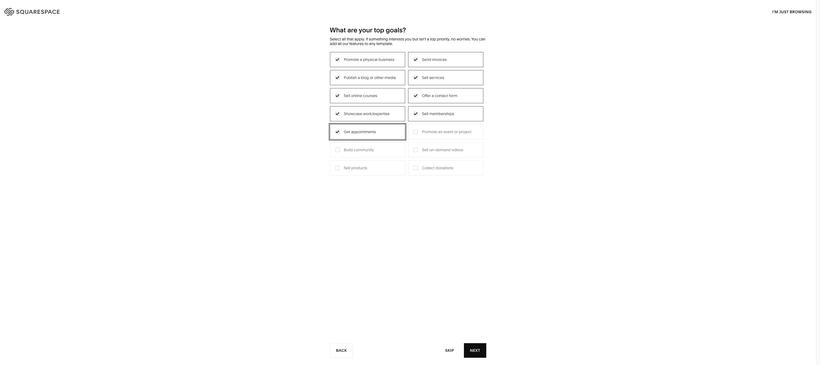 Task type: vqa. For each thing, say whether or not it's contained in the screenshot.
('s matches
no



Task type: describe. For each thing, give the bounding box(es) containing it.
build community
[[344, 147, 374, 152]]

collect
[[422, 165, 435, 170]]

i'm just browsing link
[[773, 4, 812, 19]]

travel link
[[357, 75, 372, 80]]

community
[[354, 147, 374, 152]]

online
[[351, 93, 362, 98]]

add
[[330, 41, 337, 46]]

project
[[459, 129, 472, 134]]

promote an event or project
[[422, 129, 472, 134]]

real estate & properties link
[[357, 115, 404, 120]]

home
[[413, 75, 424, 80]]

products
[[351, 165, 367, 170]]

media
[[385, 75, 396, 80]]

sell online courses
[[344, 93, 377, 98]]

template.
[[376, 41, 393, 46]]

contact
[[435, 93, 448, 98]]

publish
[[344, 75, 357, 80]]

animals
[[430, 83, 444, 88]]

offer a contact form
[[422, 93, 458, 98]]

& for podcasts
[[369, 91, 371, 96]]

priority,
[[437, 37, 450, 42]]

& for decor
[[425, 75, 428, 80]]

other
[[374, 75, 384, 80]]

to
[[365, 41, 368, 46]]

real estate & properties
[[357, 115, 399, 120]]

0 horizontal spatial top
[[374, 26, 384, 34]]

you
[[405, 37, 412, 42]]

1 vertical spatial top
[[430, 37, 436, 42]]

profits
[[334, 99, 345, 104]]

send invoices
[[422, 57, 447, 62]]

work/expertise
[[363, 111, 390, 116]]

professional services link
[[300, 83, 343, 88]]

features
[[349, 41, 364, 46]]

events
[[357, 99, 368, 104]]

fitness link
[[413, 91, 431, 96]]

log             in link
[[796, 8, 809, 13]]

back
[[336, 348, 347, 353]]

sell on-demand videos
[[422, 147, 463, 152]]

services
[[322, 83, 337, 88]]

squarespace logo image
[[11, 6, 74, 15]]

back button
[[330, 343, 353, 358]]

& for animals
[[426, 83, 429, 88]]

a for publish a blog or other media
[[358, 75, 360, 80]]

something
[[369, 37, 388, 42]]

promote for promote an event or project
[[422, 129, 437, 134]]

an
[[438, 129, 443, 134]]

donations
[[436, 165, 453, 170]]

in
[[805, 8, 809, 13]]

browsing
[[790, 9, 812, 14]]

media & podcasts
[[357, 91, 388, 96]]

videos
[[451, 147, 463, 152]]

events link
[[357, 99, 374, 104]]

business
[[379, 57, 395, 62]]

isn't
[[419, 37, 426, 42]]

skip button
[[439, 343, 460, 358]]

a for promote a physical business
[[360, 57, 362, 62]]

nature & animals link
[[413, 83, 449, 88]]

sell for sell online courses
[[344, 93, 350, 98]]

home & decor link
[[413, 75, 445, 80]]

decor
[[429, 75, 440, 80]]

get appointments
[[344, 129, 376, 134]]

nature
[[413, 83, 425, 88]]

memberships
[[429, 111, 454, 116]]

worries.
[[457, 37, 471, 42]]

collect donations
[[422, 165, 453, 170]]

courses
[[363, 93, 377, 98]]

squarespace logo link
[[11, 6, 171, 15]]

offer
[[422, 93, 431, 98]]

properties
[[380, 115, 399, 120]]

professional services
[[300, 83, 337, 88]]

or for blog
[[370, 75, 373, 80]]

1 horizontal spatial all
[[342, 37, 346, 42]]

that
[[347, 37, 354, 42]]

physical
[[363, 57, 378, 62]]

dario element
[[339, 184, 477, 365]]

nature & animals
[[413, 83, 444, 88]]



Task type: locate. For each thing, give the bounding box(es) containing it.
community & non-profits
[[300, 99, 345, 104]]

promote for promote a physical business
[[344, 57, 359, 62]]

goals?
[[386, 26, 406, 34]]

build
[[344, 147, 353, 152]]

next
[[470, 348, 480, 353]]

interests
[[389, 37, 404, 42]]

showcase
[[344, 111, 362, 116]]

sell left memberships
[[422, 111, 429, 116]]

services
[[429, 75, 444, 80]]

restaurants
[[357, 83, 377, 88]]

1 horizontal spatial top
[[430, 37, 436, 42]]

a right the offer
[[432, 93, 434, 98]]

sell up nature & animals
[[422, 75, 429, 80]]

sell services
[[422, 75, 444, 80]]

but
[[412, 37, 418, 42]]

a inside 'what are your top goals? select all that apply. if something interests you but isn't a top priority, no worries. you can add all our features to any template.'
[[427, 37, 429, 42]]

& right media
[[369, 91, 371, 96]]

sell for sell memberships
[[422, 111, 429, 116]]

top right isn't
[[430, 37, 436, 42]]

community
[[300, 99, 320, 104]]

just
[[779, 9, 789, 14]]

1 horizontal spatial promote
[[422, 129, 437, 134]]

blog
[[361, 75, 369, 80]]

a left blog
[[358, 75, 360, 80]]

fitness
[[413, 91, 426, 96]]

sell for sell products
[[344, 165, 350, 170]]

top up something
[[374, 26, 384, 34]]

&
[[425, 75, 428, 80], [426, 83, 429, 88], [369, 91, 371, 96], [321, 99, 324, 104], [377, 115, 380, 120]]

sell memberships
[[422, 111, 454, 116]]

your
[[359, 26, 372, 34]]

a
[[427, 37, 429, 42], [360, 57, 362, 62], [358, 75, 360, 80], [432, 93, 434, 98]]

a for offer a contact form
[[432, 93, 434, 98]]

sell for sell services
[[422, 75, 429, 80]]

skip
[[445, 348, 454, 353]]

what
[[330, 26, 346, 34]]

1 vertical spatial or
[[454, 129, 458, 134]]

publish a blog or other media
[[344, 75, 396, 80]]

restaurants link
[[357, 83, 383, 88]]

travel
[[357, 75, 367, 80]]

& right estate
[[377, 115, 380, 120]]

podcasts
[[372, 91, 388, 96]]

1 vertical spatial promote
[[422, 129, 437, 134]]

or
[[370, 75, 373, 80], [454, 129, 458, 134]]

all
[[342, 37, 346, 42], [338, 41, 342, 46]]

media
[[357, 91, 368, 96]]

1 horizontal spatial or
[[454, 129, 458, 134]]

any
[[369, 41, 375, 46]]

form
[[449, 93, 458, 98]]

all left the that
[[342, 37, 346, 42]]

sell for sell on-demand videos
[[422, 147, 429, 152]]

sell left online
[[344, 93, 350, 98]]

log             in
[[796, 8, 809, 13]]

sell products
[[344, 165, 367, 170]]

i'm
[[773, 9, 778, 14]]

community & non-profits link
[[300, 99, 350, 104]]

home & decor
[[413, 75, 440, 80]]

send
[[422, 57, 431, 62]]

weddings
[[357, 107, 375, 112]]

log
[[796, 8, 804, 13]]

if
[[366, 37, 368, 42]]

non-
[[325, 99, 334, 104]]

sell left products
[[344, 165, 350, 170]]

next button
[[464, 343, 486, 358]]

0 horizontal spatial all
[[338, 41, 342, 46]]

& left non-
[[321, 99, 324, 104]]

& for non-
[[321, 99, 324, 104]]

promote left 'an'
[[422, 129, 437, 134]]

all left our
[[338, 41, 342, 46]]

0 vertical spatial top
[[374, 26, 384, 34]]

real
[[357, 115, 364, 120]]

our
[[343, 41, 349, 46]]

0 horizontal spatial promote
[[344, 57, 359, 62]]

or for event
[[454, 129, 458, 134]]

can
[[479, 37, 486, 42]]

select
[[330, 37, 341, 42]]

what are your top goals? select all that apply. if something interests you but isn't a top priority, no worries. you can add all our features to any template.
[[330, 26, 486, 46]]

0 vertical spatial or
[[370, 75, 373, 80]]

you
[[471, 37, 478, 42]]

0 vertical spatial promote
[[344, 57, 359, 62]]

dario image
[[339, 184, 477, 365]]

media & podcasts link
[[357, 91, 394, 96]]

no
[[451, 37, 456, 42]]

sell
[[422, 75, 429, 80], [344, 93, 350, 98], [422, 111, 429, 116], [422, 147, 429, 152], [344, 165, 350, 170]]

or right event
[[454, 129, 458, 134]]

sell left 'on-'
[[422, 147, 429, 152]]

& right home
[[425, 75, 428, 80]]

a right isn't
[[427, 37, 429, 42]]

demand
[[436, 147, 451, 152]]

apply.
[[355, 37, 365, 42]]

promote down features
[[344, 57, 359, 62]]

on-
[[429, 147, 436, 152]]

appointments
[[351, 129, 376, 134]]

top
[[374, 26, 384, 34], [430, 37, 436, 42]]

a left physical
[[360, 57, 362, 62]]

showcase work/expertise
[[344, 111, 390, 116]]

or right blog
[[370, 75, 373, 80]]

professional
[[300, 83, 321, 88]]

0 horizontal spatial or
[[370, 75, 373, 80]]

& right nature
[[426, 83, 429, 88]]

are
[[347, 26, 357, 34]]

event
[[444, 129, 453, 134]]

invoices
[[432, 57, 447, 62]]



